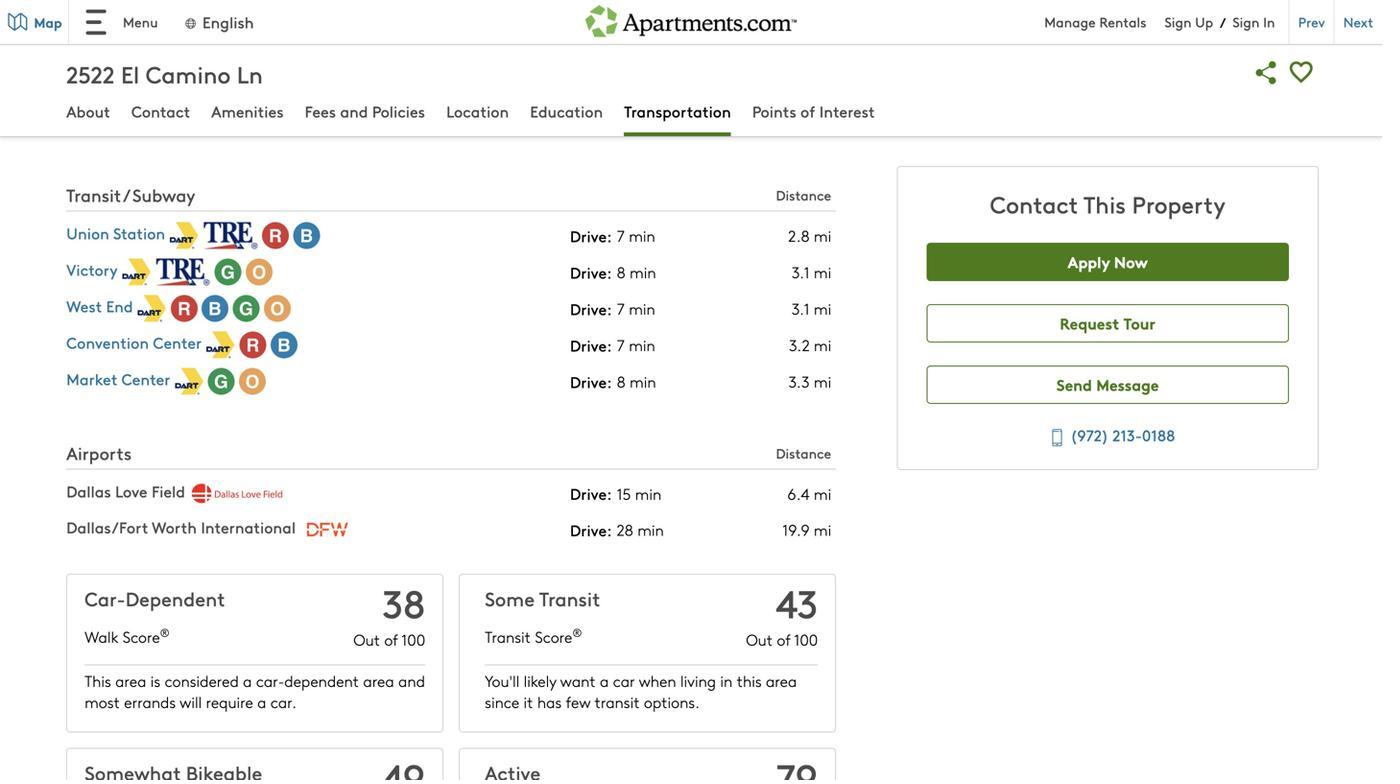 Task type: vqa. For each thing, say whether or not it's contained in the screenshot.
38's ®
yes



Task type: locate. For each thing, give the bounding box(es) containing it.
3.3
[[789, 371, 810, 392]]

in
[[293, 74, 306, 95], [720, 671, 733, 692]]

7 for end
[[617, 298, 625, 319]]

orange line image
[[246, 259, 272, 286], [239, 368, 266, 395]]

contact for "contact" button at top left
[[131, 100, 190, 122]]

43
[[776, 576, 818, 629]]

score inside walk score ®
[[123, 627, 160, 648]]

dallas
[[310, 74, 352, 95], [211, 95, 253, 116], [66, 481, 111, 502]]

1 vertical spatial transit
[[539, 586, 600, 612]]

1 horizontal spatial or
[[454, 95, 468, 116]]

score for 43
[[535, 627, 572, 648]]

® down the some transit
[[572, 625, 582, 640]]

0 vertical spatial 2.8
[[567, 74, 589, 95]]

1 7 from the top
[[617, 225, 625, 246]]

® inside walk score ®
[[160, 625, 170, 640]]

0 vertical spatial worth
[[706, 95, 749, 116]]

0 vertical spatial union
[[409, 74, 450, 95]]

1 horizontal spatial blue line image
[[271, 332, 297, 359]]

1 vertical spatial 3.1
[[792, 298, 810, 319]]

3 area from the left
[[766, 671, 797, 692]]

3 drive: 7 min from the top
[[570, 334, 655, 356]]

living
[[680, 671, 716, 692]]

0 vertical spatial dallas area rapid transit (dart) image
[[170, 222, 199, 249]]

/ right up on the top right of the page
[[1220, 13, 1226, 31]]

0 vertical spatial center
[[153, 332, 202, 353]]

send
[[1057, 373, 1092, 395]]

1 horizontal spatial sign
[[1233, 12, 1260, 31]]

trinity railway express image
[[203, 222, 258, 249], [155, 259, 210, 286]]

1 horizontal spatial 6.4
[[787, 483, 810, 504]]

2 drive: 8 min from the top
[[570, 371, 656, 393]]

and right away,
[[594, 95, 620, 116]]

transportation for the transportation button
[[624, 100, 731, 122]]

distance up 2.8 mi
[[776, 186, 831, 204]]

love inside transportation options available in dallas include union station, located 2.8 miles from 2522 el camino ln. 2522 el camino ln is near dallas love field, located 6.4 miles or 15 minutes away, and dallas/fort worth international, located 19.9 miles or 28 minutes away.
[[257, 95, 288, 116]]

union up the victory
[[66, 222, 109, 244]]

0 vertical spatial ln
[[237, 58, 263, 90]]

1 vertical spatial worth
[[152, 517, 197, 538]]

blue line image for end
[[202, 295, 229, 322]]

minutes
[[490, 95, 545, 116], [328, 116, 384, 137]]

2.8 inside transportation options available in dallas include union station, located 2.8 miles from 2522 el camino ln. 2522 el camino ln is near dallas love field, located 6.4 miles or 15 minutes away, and dallas/fort worth international, located 19.9 miles or 28 minutes away.
[[567, 74, 589, 95]]

has
[[537, 692, 562, 713]]

el up the transportation button
[[706, 74, 717, 95]]

car-
[[85, 586, 125, 612]]

1 8 from the top
[[617, 262, 626, 283]]

3 mi from the top
[[814, 298, 831, 319]]

drive: 8 min
[[570, 262, 656, 283], [570, 371, 656, 393]]

market
[[66, 368, 117, 390]]

score right walk
[[123, 627, 160, 648]]

or right away. at the top left of the page
[[454, 95, 468, 116]]

0 vertical spatial 6.4
[[388, 95, 410, 116]]

is left will
[[150, 671, 160, 692]]

this up apply now
[[1084, 188, 1126, 220]]

2 out from the left
[[746, 629, 773, 651]]

213-
[[1113, 424, 1142, 446]]

1 vertical spatial in
[[720, 671, 733, 692]]

few
[[566, 692, 590, 713]]

drive: for union station
[[570, 225, 612, 247]]

1 drive: from the top
[[570, 225, 612, 247]]

red line image
[[240, 332, 266, 359]]

area right dependent
[[363, 671, 394, 692]]

a left car.
[[257, 692, 266, 713]]

dallas down "airports"
[[66, 481, 111, 502]]

in inside transportation options available in dallas include union station, located 2.8 miles from 2522 el camino ln. 2522 el camino ln is near dallas love field, located 6.4 miles or 15 minutes away, and dallas/fort worth international, located 19.9 miles or 28 minutes away.
[[293, 74, 306, 95]]

miles
[[593, 74, 629, 95], [414, 95, 450, 116], [250, 116, 285, 137]]

1 area from the left
[[115, 671, 146, 692]]

field,
[[292, 95, 328, 116]]

1 horizontal spatial score
[[535, 627, 572, 648]]

message
[[1096, 373, 1159, 395]]

points of interest
[[752, 100, 875, 122]]

west
[[66, 295, 102, 317]]

airports
[[66, 441, 132, 465]]

camino up near
[[146, 58, 231, 90]]

1 out of 100 from the left
[[354, 629, 425, 651]]

® inside transit score ®
[[572, 625, 582, 640]]

2 8 from the top
[[617, 371, 626, 392]]

6 drive: from the top
[[570, 483, 612, 505]]

score
[[123, 627, 160, 648], [535, 627, 572, 648]]

15 up 'drive: 28 min'
[[617, 483, 631, 504]]

0 horizontal spatial worth
[[152, 517, 197, 538]]

0 vertical spatial this
[[1084, 188, 1126, 220]]

1 vertical spatial blue line image
[[271, 332, 297, 359]]

center up market center
[[153, 332, 202, 353]]

1 vertical spatial dallas/fort
[[66, 517, 148, 538]]

is inside the this area is considered a car-dependent area and most errands will require a car.
[[150, 671, 160, 692]]

0 vertical spatial transportation
[[66, 15, 267, 54]]

6.4 inside transportation options available in dallas include union station, located 2.8 miles from 2522 el camino ln. 2522 el camino ln is near dallas love field, located 6.4 miles or 15 minutes away, and dallas/fort worth international, located 19.9 miles or 28 minutes away.
[[388, 95, 410, 116]]

apply now button
[[927, 243, 1289, 281]]

1 drive: 8 min from the top
[[570, 262, 656, 283]]

contact down 2522 el camino ln
[[131, 100, 190, 122]]

3.1 mi
[[792, 262, 831, 283], [792, 298, 831, 319]]

menu button
[[69, 0, 173, 44]]

el up "contact" button at top left
[[121, 58, 139, 90]]

28 right amenities button
[[307, 116, 324, 137]]

2 ® from the left
[[572, 625, 582, 640]]

1 horizontal spatial 15
[[617, 483, 631, 504]]

1 horizontal spatial transit
[[485, 627, 531, 648]]

0 vertical spatial in
[[293, 74, 306, 95]]

transportation down from at the top of the page
[[624, 100, 731, 122]]

transit for transit / subway
[[66, 183, 121, 207]]

3.1 for victory
[[792, 262, 810, 283]]

1 out from the left
[[354, 629, 380, 651]]

1 horizontal spatial 100
[[794, 629, 818, 651]]

2 vertical spatial drive: 7 min
[[570, 334, 655, 356]]

2 horizontal spatial dallas
[[310, 74, 352, 95]]

sign left up on the top right of the page
[[1165, 12, 1192, 31]]

0 vertical spatial /
[[1220, 13, 1226, 31]]

prev
[[1298, 12, 1325, 31]]

1 vertical spatial 28
[[617, 519, 633, 541]]

4 drive: from the top
[[570, 334, 612, 356]]

1 vertical spatial transportation
[[66, 74, 168, 95]]

dallas area rapid transit (dart) image up end
[[122, 259, 151, 286]]

area right this
[[766, 671, 797, 692]]

1 vertical spatial center
[[122, 368, 170, 390]]

camino
[[146, 58, 231, 90], [721, 74, 776, 95], [82, 95, 136, 116]]

0 vertical spatial 15
[[471, 95, 485, 116]]

area inside the you'll likely want a car when living in this area since it has few transit options.
[[766, 671, 797, 692]]

min for convention center
[[629, 335, 655, 356]]

transit up transit score ®
[[539, 586, 600, 612]]

dallas/fort worth international
[[66, 517, 296, 538]]

green line image
[[215, 259, 241, 286]]

15 right away. at the top left of the page
[[471, 95, 485, 116]]

out of 100
[[354, 629, 425, 651], [746, 629, 818, 651]]

transportation inside transportation options available in dallas include union station, located 2.8 miles from 2522 el camino ln. 2522 el camino ln is near dallas love field, located 6.4 miles or 15 minutes away, and dallas/fort worth international, located 19.9 miles or 28 minutes away.
[[66, 74, 168, 95]]

union
[[409, 74, 450, 95], [66, 222, 109, 244]]

likely
[[524, 671, 556, 692]]

out of 100 for 38
[[354, 629, 425, 651]]

apartments.com logo image
[[586, 0, 797, 37]]

1 horizontal spatial this
[[1084, 188, 1126, 220]]

mi
[[814, 225, 831, 246], [814, 262, 831, 283], [814, 298, 831, 319], [814, 335, 831, 356], [814, 371, 831, 392], [814, 483, 831, 504], [814, 519, 831, 541]]

1 vertical spatial dallas area rapid transit (dart) image
[[138, 295, 167, 322]]

center down 'convention center'
[[122, 368, 170, 390]]

apply now
[[1068, 251, 1148, 273]]

1 vertical spatial 3.1 mi
[[792, 298, 831, 319]]

1 horizontal spatial 2.8
[[788, 225, 810, 246]]

0 vertical spatial dallas area rapid transit (dart) image
[[122, 259, 151, 286]]

3.2
[[789, 335, 810, 356]]

1 horizontal spatial red line image
[[262, 222, 289, 249]]

4 mi from the top
[[814, 335, 831, 356]]

trinity railway express image for union station
[[203, 222, 258, 249]]

and down the 38
[[398, 671, 425, 692]]

contact this property
[[990, 188, 1226, 220]]

19.9 down 6.4 mi
[[783, 519, 810, 541]]

0 horizontal spatial or
[[290, 116, 304, 137]]

red line image
[[262, 222, 289, 249], [171, 295, 198, 322]]

out of 100 up dependent
[[354, 629, 425, 651]]

0 horizontal spatial in
[[293, 74, 306, 95]]

manage rentals link
[[1044, 12, 1165, 31]]

1 horizontal spatial 2522
[[670, 74, 702, 95]]

0 vertical spatial 7
[[617, 225, 625, 246]]

is left near
[[161, 95, 171, 116]]

contact button
[[131, 100, 190, 126]]

0 vertical spatial drive: 8 min
[[570, 262, 656, 283]]

in up fees
[[293, 74, 306, 95]]

1 score from the left
[[123, 627, 160, 648]]

0 horizontal spatial 6.4
[[388, 95, 410, 116]]

out left the 38
[[354, 629, 380, 651]]

car-dependent
[[85, 586, 225, 612]]

2 100 from the left
[[794, 629, 818, 651]]

1 horizontal spatial ®
[[572, 625, 582, 640]]

38
[[382, 576, 425, 629]]

1 distance from the top
[[776, 186, 831, 204]]

3.1 down 2.8 mi
[[792, 262, 810, 283]]

transit
[[66, 183, 121, 207], [539, 586, 600, 612], [485, 627, 531, 648]]

sign left the in
[[1233, 12, 1260, 31]]

international,
[[66, 116, 159, 137]]

about button
[[66, 100, 110, 126]]

this area is considered a car-dependent area and most errands will require a car.
[[85, 671, 425, 713]]

dallas area rapid transit (dart) image
[[122, 259, 151, 286], [138, 295, 167, 322], [175, 368, 204, 395]]

location button
[[446, 100, 509, 126]]

1 vertical spatial dallas area rapid transit (dart) image
[[207, 332, 235, 359]]

2 out of 100 from the left
[[746, 629, 818, 651]]

dallas area rapid transit (dart) image left red line icon
[[207, 332, 235, 359]]

0 vertical spatial 19.9
[[219, 116, 246, 137]]

trinity railway express image up green line image on the left top
[[203, 222, 258, 249]]

0 vertical spatial love
[[257, 95, 288, 116]]

love left field,
[[257, 95, 288, 116]]

car
[[613, 671, 635, 692]]

in left this
[[720, 671, 733, 692]]

/ left subway
[[123, 183, 128, 207]]

0 horizontal spatial love
[[115, 481, 147, 502]]

is inside transportation options available in dallas include union station, located 2.8 miles from 2522 el camino ln. 2522 el camino ln is near dallas love field, located 6.4 miles or 15 minutes away, and dallas/fort worth international, located 19.9 miles or 28 minutes away.
[[161, 95, 171, 116]]

walk
[[85, 627, 118, 648]]

transportation up about
[[66, 74, 168, 95]]

1 horizontal spatial dallas
[[211, 95, 253, 116]]

dallas/fort down 'dallas love field'
[[66, 517, 148, 538]]

trinity railway express image left green line image on the left top
[[155, 259, 210, 286]]

worth inside transportation options available in dallas include union station, located 2.8 miles from 2522 el camino ln. 2522 el camino ln is near dallas love field, located 6.4 miles or 15 minutes away, and dallas/fort worth international, located 19.9 miles or 28 minutes away.
[[706, 95, 749, 116]]

2 drive: from the top
[[570, 262, 612, 283]]

1 vertical spatial contact
[[990, 188, 1078, 220]]

a left car
[[600, 671, 609, 692]]

policies
[[372, 100, 425, 122]]

0 horizontal spatial out
[[354, 629, 380, 651]]

0 horizontal spatial /
[[123, 183, 128, 207]]

el left "contact" button at top left
[[66, 95, 78, 116]]

dallas area rapid transit (dart) image
[[170, 222, 199, 249], [207, 332, 235, 359]]

transit up union station 'link'
[[66, 183, 121, 207]]

1 horizontal spatial dallas/fort
[[625, 95, 702, 116]]

1 horizontal spatial contact
[[990, 188, 1078, 220]]

2 drive: 7 min from the top
[[570, 298, 655, 320]]

up
[[1195, 12, 1213, 31]]

sign
[[1165, 12, 1192, 31], [1233, 12, 1260, 31]]

2 3.1 mi from the top
[[792, 298, 831, 319]]

2 distance from the top
[[776, 444, 831, 463]]

3 7 from the top
[[617, 335, 625, 356]]

or left fees
[[290, 116, 304, 137]]

28 inside transportation options available in dallas include union station, located 2.8 miles from 2522 el camino ln. 2522 el camino ln is near dallas love field, located 6.4 miles or 15 minutes away, and dallas/fort worth international, located 19.9 miles or 28 minutes away.
[[307, 116, 324, 137]]

score for 38
[[123, 627, 160, 648]]

1 ® from the left
[[160, 625, 170, 640]]

1 3.1 from the top
[[792, 262, 810, 283]]

0 horizontal spatial ln
[[141, 95, 157, 116]]

0 vertical spatial blue line image
[[202, 295, 229, 322]]

0 horizontal spatial area
[[115, 671, 146, 692]]

1 sign from the left
[[1165, 12, 1192, 31]]

red line image up convention center link on the top left
[[171, 295, 198, 322]]

1 horizontal spatial dallas area rapid transit (dart) image
[[207, 332, 235, 359]]

walk score ®
[[85, 625, 170, 648]]

2 horizontal spatial of
[[801, 100, 815, 122]]

dallas area rapid transit (dart) image right station
[[170, 222, 199, 249]]

0 vertical spatial dallas/fort
[[625, 95, 702, 116]]

orange line image
[[264, 295, 291, 322]]

request tour button
[[927, 304, 1289, 343]]

1 vertical spatial trinity railway express image
[[155, 259, 210, 286]]

contact for contact this property
[[990, 188, 1078, 220]]

1 horizontal spatial 19.9
[[783, 519, 810, 541]]

this down walk
[[85, 671, 111, 692]]

love left the field
[[115, 481, 147, 502]]

1 vertical spatial this
[[85, 671, 111, 692]]

1 vertical spatial orange line image
[[239, 368, 266, 395]]

0 horizontal spatial minutes
[[328, 116, 384, 137]]

station,
[[454, 74, 508, 95]]

available
[[228, 74, 289, 95]]

camino down 2522 el camino ln
[[82, 95, 136, 116]]

3.1 for west end
[[792, 298, 810, 319]]

100 for 38
[[401, 629, 425, 651]]

2.8
[[567, 74, 589, 95], [788, 225, 810, 246]]

1 vertical spatial /
[[123, 183, 128, 207]]

1 horizontal spatial a
[[257, 692, 266, 713]]

worth left points
[[706, 95, 749, 116]]

green line image
[[233, 295, 260, 322], [208, 368, 235, 395]]

28 down drive: 15 min
[[617, 519, 633, 541]]

drive: 7 min
[[570, 225, 655, 247], [570, 298, 655, 320], [570, 334, 655, 356]]

0 horizontal spatial score
[[123, 627, 160, 648]]

0 vertical spatial 3.1 mi
[[792, 262, 831, 283]]

victory link
[[66, 259, 118, 280]]

about
[[66, 100, 110, 122]]

out up this
[[746, 629, 773, 651]]

union up policies
[[409, 74, 450, 95]]

transit down some
[[485, 627, 531, 648]]

transportation button
[[624, 100, 731, 126]]

7
[[617, 225, 625, 246], [617, 298, 625, 319], [617, 335, 625, 356]]

min inside 'drive: 28 min'
[[638, 519, 664, 541]]

3 drive: from the top
[[570, 298, 612, 320]]

min for west end
[[629, 298, 655, 319]]

ln up amenities in the left of the page
[[237, 58, 263, 90]]

blue line image
[[202, 295, 229, 322], [271, 332, 297, 359]]

0 horizontal spatial blue line image
[[202, 295, 229, 322]]

or
[[454, 95, 468, 116], [290, 116, 304, 137]]

car-
[[256, 671, 284, 692]]

0 vertical spatial 8
[[617, 262, 626, 283]]

ln down 2522 el camino ln
[[141, 95, 157, 116]]

fees
[[305, 100, 336, 122]]

transportation up 2522 el camino ln
[[66, 15, 267, 54]]

0 vertical spatial is
[[161, 95, 171, 116]]

orange line image down red line icon
[[239, 368, 266, 395]]

options.
[[644, 692, 700, 713]]

1 vertical spatial distance
[[776, 444, 831, 463]]

apply
[[1068, 251, 1110, 273]]

red line image left blue line image
[[262, 222, 289, 249]]

mi for convention center
[[814, 335, 831, 356]]

0 horizontal spatial of
[[384, 629, 398, 651]]

drive: for victory
[[570, 262, 612, 283]]

orange line image right green line image on the left top
[[246, 259, 272, 286]]

include
[[356, 74, 405, 95]]

camino up points
[[721, 74, 776, 95]]

transit inside transit score ®
[[485, 627, 531, 648]]

2 horizontal spatial and
[[594, 95, 620, 116]]

2 vertical spatial transit
[[485, 627, 531, 648]]

blue line image down green line image on the left top
[[202, 295, 229, 322]]

3.1 up 3.2
[[792, 298, 810, 319]]

2 vertical spatial transportation
[[624, 100, 731, 122]]

19.9 right near
[[219, 116, 246, 137]]

2522 up "points of interest"
[[804, 74, 836, 95]]

2522 up about
[[66, 58, 115, 90]]

2 7 from the top
[[617, 298, 625, 319]]

this inside the this area is considered a car-dependent area and most errands will require a car.
[[85, 671, 111, 692]]

worth down the field
[[152, 517, 197, 538]]

transportation for transportation options available in dallas include union station, located 2.8 miles from 2522 el camino ln. 2522 el camino ln is near dallas love field, located 6.4 miles or 15 minutes away, and dallas/fort worth international, located 19.9 miles or 28 minutes away.
[[66, 74, 168, 95]]

0 horizontal spatial transit
[[66, 183, 121, 207]]

0 horizontal spatial 2.8
[[567, 74, 589, 95]]

dallas right near
[[211, 95, 253, 116]]

2 3.1 from the top
[[792, 298, 810, 319]]

el
[[121, 58, 139, 90], [706, 74, 717, 95], [66, 95, 78, 116]]

1 vertical spatial red line image
[[171, 295, 198, 322]]

score down the some transit
[[535, 627, 572, 648]]

transit
[[595, 692, 640, 713]]

1 drive: 7 min from the top
[[570, 225, 655, 247]]

5 drive: from the top
[[570, 371, 612, 393]]

1 horizontal spatial out
[[746, 629, 773, 651]]

3.1 mi up 3.2 mi
[[792, 298, 831, 319]]

1 horizontal spatial worth
[[706, 95, 749, 116]]

and right fees
[[340, 100, 368, 122]]

dallas up fees
[[310, 74, 352, 95]]

2 score from the left
[[535, 627, 572, 648]]

dallas area rapid transit (dart) image right end
[[138, 295, 167, 322]]

5 mi from the top
[[814, 371, 831, 392]]

dallas/fort down apartments.com logo
[[625, 95, 702, 116]]

english link
[[183, 11, 254, 33]]

2 mi from the top
[[814, 262, 831, 283]]

a left car-
[[243, 671, 252, 692]]

1 horizontal spatial in
[[720, 671, 733, 692]]

6.4 mi
[[787, 483, 831, 504]]

of
[[801, 100, 815, 122], [384, 629, 398, 651], [777, 629, 791, 651]]

distance for transit / subway
[[776, 186, 831, 204]]

2 sign from the left
[[1233, 12, 1260, 31]]

® for 38
[[160, 625, 170, 640]]

away,
[[549, 95, 590, 116]]

1 100 from the left
[[401, 629, 425, 651]]

of inside points of interest button
[[801, 100, 815, 122]]

1 mi from the top
[[814, 225, 831, 246]]

out of 100 up this
[[746, 629, 818, 651]]

1 3.1 mi from the top
[[792, 262, 831, 283]]

area down walk score ®
[[115, 671, 146, 692]]

2 area from the left
[[363, 671, 394, 692]]

1 horizontal spatial union
[[409, 74, 450, 95]]

® down car-dependent at the left bottom of page
[[160, 625, 170, 640]]

drive: 7 min for union station
[[570, 225, 655, 247]]

location
[[446, 100, 509, 122]]

out of 100 for 43
[[746, 629, 818, 651]]

distance up 6.4 mi
[[776, 444, 831, 463]]

2 vertical spatial dallas area rapid transit (dart) image
[[175, 368, 204, 395]]

1 vertical spatial is
[[150, 671, 160, 692]]

dallas area rapid transit (dart) image down convention center link on the top left
[[175, 368, 204, 395]]

contact up apply
[[990, 188, 1078, 220]]

distance
[[776, 186, 831, 204], [776, 444, 831, 463]]

2522 up the transportation button
[[670, 74, 702, 95]]

english
[[202, 11, 254, 33]]

0 vertical spatial 28
[[307, 116, 324, 137]]

blue line image right red line icon
[[271, 332, 297, 359]]

score inside transit score ®
[[535, 627, 572, 648]]

8 for victory
[[617, 262, 626, 283]]

3.1 mi down 2.8 mi
[[792, 262, 831, 283]]



Task type: describe. For each thing, give the bounding box(es) containing it.
request tour
[[1060, 312, 1156, 334]]

education button
[[530, 100, 603, 126]]

away.
[[388, 116, 429, 137]]

0 vertical spatial red line image
[[262, 222, 289, 249]]

1 horizontal spatial located
[[332, 95, 384, 116]]

min for market center
[[630, 371, 656, 392]]

100 for 43
[[794, 629, 818, 651]]

dallas area rapid transit (dart) image for center
[[207, 332, 235, 359]]

out for 38
[[354, 629, 380, 651]]

and inside transportation options available in dallas include union station, located 2.8 miles from 2522 el camino ln. 2522 el camino ln is near dallas love field, located 6.4 miles or 15 minutes away, and dallas/fort worth international, located 19.9 miles or 28 minutes away.
[[594, 95, 620, 116]]

2 horizontal spatial transit
[[539, 586, 600, 612]]

want
[[560, 671, 596, 692]]

1 vertical spatial love
[[115, 481, 147, 502]]

2522 el camino ln
[[66, 58, 263, 90]]

you'll
[[485, 671, 520, 692]]

market center
[[66, 368, 170, 390]]

will
[[180, 692, 202, 713]]

0 vertical spatial green line image
[[233, 295, 260, 322]]

mi for west end
[[814, 298, 831, 319]]

0188
[[1142, 424, 1175, 446]]

when
[[639, 671, 676, 692]]

most
[[85, 692, 120, 713]]

some transit
[[485, 586, 600, 612]]

amenities
[[211, 100, 284, 122]]

a inside the you'll likely want a car when living in this area since it has few transit options.
[[600, 671, 609, 692]]

education
[[530, 100, 603, 122]]

8 for market center
[[617, 371, 626, 392]]

send message
[[1057, 373, 1159, 395]]

blue line image
[[293, 222, 320, 249]]

3.3 mi
[[789, 371, 831, 392]]

union inside transportation options available in dallas include union station, located 2.8 miles from 2522 el camino ln. 2522 el camino ln is near dallas love field, located 6.4 miles or 15 minutes away, and dallas/fort worth international, located 19.9 miles or 28 minutes away.
[[409, 74, 450, 95]]

and inside button
[[340, 100, 368, 122]]

convention center link
[[66, 332, 202, 353]]

2.8 mi
[[788, 225, 831, 246]]

ln inside transportation options available in dallas include union station, located 2.8 miles from 2522 el camino ln. 2522 el camino ln is near dallas love field, located 6.4 miles or 15 minutes away, and dallas/fort worth international, located 19.9 miles or 28 minutes away.
[[141, 95, 157, 116]]

dallas area rapid transit (dart) image for victory
[[122, 259, 151, 286]]

drive: 8 min for market center
[[570, 371, 656, 393]]

union station link
[[66, 222, 165, 244]]

convention
[[66, 332, 149, 353]]

7 for station
[[617, 225, 625, 246]]

15 inside transportation options available in dallas include union station, located 2.8 miles from 2522 el camino ln. 2522 el camino ln is near dallas love field, located 6.4 miles or 15 minutes away, and dallas/fort worth international, located 19.9 miles or 28 minutes away.
[[471, 95, 485, 116]]

min inside drive: 15 min
[[635, 483, 662, 504]]

in inside the you'll likely want a car when living in this area since it has few transit options.
[[720, 671, 733, 692]]

prev link
[[1289, 0, 1334, 44]]

convention center
[[66, 332, 202, 353]]

6 mi from the top
[[814, 483, 831, 504]]

of for 43
[[777, 629, 791, 651]]

2 horizontal spatial located
[[512, 74, 564, 95]]

car.
[[270, 692, 297, 713]]

menu
[[123, 12, 158, 31]]

® for 43
[[572, 625, 582, 640]]

2 horizontal spatial miles
[[593, 74, 629, 95]]

options
[[172, 74, 223, 95]]

it
[[524, 692, 533, 713]]

drive: for west end
[[570, 298, 612, 320]]

fees and policies button
[[305, 100, 425, 126]]

0 horizontal spatial located
[[163, 116, 215, 137]]

station
[[113, 222, 165, 244]]

dallas area rapid transit (dart) image for market center
[[175, 368, 204, 395]]

drive: 15 min
[[570, 483, 662, 505]]

manage rentals sign up / sign in
[[1044, 12, 1275, 31]]

share listing image
[[1250, 55, 1284, 90]]

end
[[106, 295, 133, 317]]

center for market center
[[122, 368, 170, 390]]

interest
[[820, 100, 875, 122]]

0 horizontal spatial miles
[[250, 116, 285, 137]]

2 horizontal spatial el
[[706, 74, 717, 95]]

property
[[1132, 188, 1226, 220]]

blue line image for center
[[271, 332, 297, 359]]

0 horizontal spatial 2522
[[66, 58, 115, 90]]

0 horizontal spatial camino
[[82, 95, 136, 116]]

of for 38
[[384, 629, 398, 651]]

drive: 7 min for convention center
[[570, 334, 655, 356]]

0 horizontal spatial red line image
[[171, 295, 198, 322]]

and inside the this area is considered a car-dependent area and most errands will require a car.
[[398, 671, 425, 692]]

3.2 mi
[[789, 335, 831, 356]]

dallas love field
[[66, 481, 185, 502]]

dallas area rapid transit (dart) image for west end
[[138, 295, 167, 322]]

2 horizontal spatial camino
[[721, 74, 776, 95]]

transit / subway
[[66, 183, 195, 207]]

next link
[[1334, 0, 1382, 44]]

3.1 mi for victory
[[792, 262, 831, 283]]

distance for airports
[[776, 444, 831, 463]]

transportation options available in dallas include union station, located 2.8 miles from 2522 el camino ln. 2522 el camino ln is near dallas love field, located 6.4 miles or 15 minutes away, and dallas/fort worth international, located 19.9 miles or 28 minutes away.
[[66, 74, 836, 137]]

mi for market center
[[814, 371, 831, 392]]

1 vertical spatial green line image
[[208, 368, 235, 395]]

7 drive: from the top
[[570, 519, 612, 541]]

dependent
[[125, 586, 225, 612]]

errands
[[124, 692, 176, 713]]

dallas area rapid transit (dart) image for station
[[170, 222, 199, 249]]

(972)
[[1071, 424, 1109, 446]]

(972) 213-0188
[[1071, 424, 1175, 446]]

in
[[1263, 12, 1275, 31]]

1 vertical spatial 6.4
[[787, 483, 810, 504]]

1 horizontal spatial el
[[121, 58, 139, 90]]

3.1 mi for west end
[[792, 298, 831, 319]]

map
[[34, 12, 62, 32]]

manage
[[1044, 12, 1096, 31]]

drive: for convention center
[[570, 334, 612, 356]]

1 vertical spatial 2.8
[[788, 225, 810, 246]]

0 horizontal spatial el
[[66, 95, 78, 116]]

send message button
[[927, 366, 1289, 404]]

transit score ®
[[485, 625, 582, 648]]

drive: 8 min for victory
[[570, 262, 656, 283]]

0 horizontal spatial a
[[243, 671, 252, 692]]

7 mi from the top
[[814, 519, 831, 541]]

since
[[485, 692, 519, 713]]

dependent
[[284, 671, 359, 692]]

require
[[206, 692, 253, 713]]

min for victory
[[630, 262, 656, 283]]

points of interest button
[[752, 100, 875, 126]]

sign in link
[[1233, 12, 1275, 31]]

from
[[633, 74, 666, 95]]

7 for center
[[617, 335, 625, 356]]

next
[[1343, 12, 1374, 31]]

1 horizontal spatial miles
[[414, 95, 450, 116]]

mi for victory
[[814, 262, 831, 283]]

dallas/fort inside transportation options available in dallas include union station, located 2.8 miles from 2522 el camino ln. 2522 el camino ln is near dallas love field, located 6.4 miles or 15 minutes away, and dallas/fort worth international, located 19.9 miles or 28 minutes away.
[[625, 95, 702, 116]]

drive: 28 min
[[570, 519, 664, 541]]

1 horizontal spatial camino
[[146, 58, 231, 90]]

28 inside 'drive: 28 min'
[[617, 519, 633, 541]]

1 vertical spatial 19.9
[[783, 519, 810, 541]]

map link
[[0, 0, 69, 44]]

trinity railway express image for victory
[[155, 259, 210, 286]]

you'll likely want a car when living in this area since it has few transit options.
[[485, 671, 797, 713]]

fees and policies
[[305, 100, 425, 122]]

15 inside drive: 15 min
[[617, 483, 631, 504]]

points
[[752, 100, 796, 122]]

subway
[[132, 183, 195, 207]]

union station
[[66, 222, 165, 244]]

tour
[[1124, 312, 1156, 334]]

sign up link
[[1165, 12, 1213, 31]]

min for union station
[[629, 225, 655, 246]]

victory
[[66, 259, 118, 280]]

1 vertical spatial union
[[66, 222, 109, 244]]

/ inside manage rentals sign up / sign in
[[1220, 13, 1226, 31]]

dallas/fort worth international image
[[301, 517, 355, 543]]

drive: for market center
[[570, 371, 612, 393]]

transit for transit score ®
[[485, 627, 531, 648]]

center for convention center
[[153, 332, 202, 353]]

dallas love field image
[[190, 483, 284, 505]]

mi for union station
[[814, 225, 831, 246]]

1 horizontal spatial ln
[[237, 58, 263, 90]]

out for 43
[[746, 629, 773, 651]]

19.9 inside transportation options available in dallas include union station, located 2.8 miles from 2522 el camino ln. 2522 el camino ln is near dallas love field, located 6.4 miles or 15 minutes away, and dallas/fort worth international, located 19.9 miles or 28 minutes away.
[[219, 116, 246, 137]]

2 horizontal spatial 2522
[[804, 74, 836, 95]]

field
[[152, 481, 185, 502]]

west end link
[[66, 295, 133, 317]]

drive: 7 min for west end
[[570, 298, 655, 320]]

0 horizontal spatial dallas
[[66, 481, 111, 502]]

1 horizontal spatial minutes
[[490, 95, 545, 116]]

0 vertical spatial orange line image
[[246, 259, 272, 286]]

west end
[[66, 295, 133, 317]]



